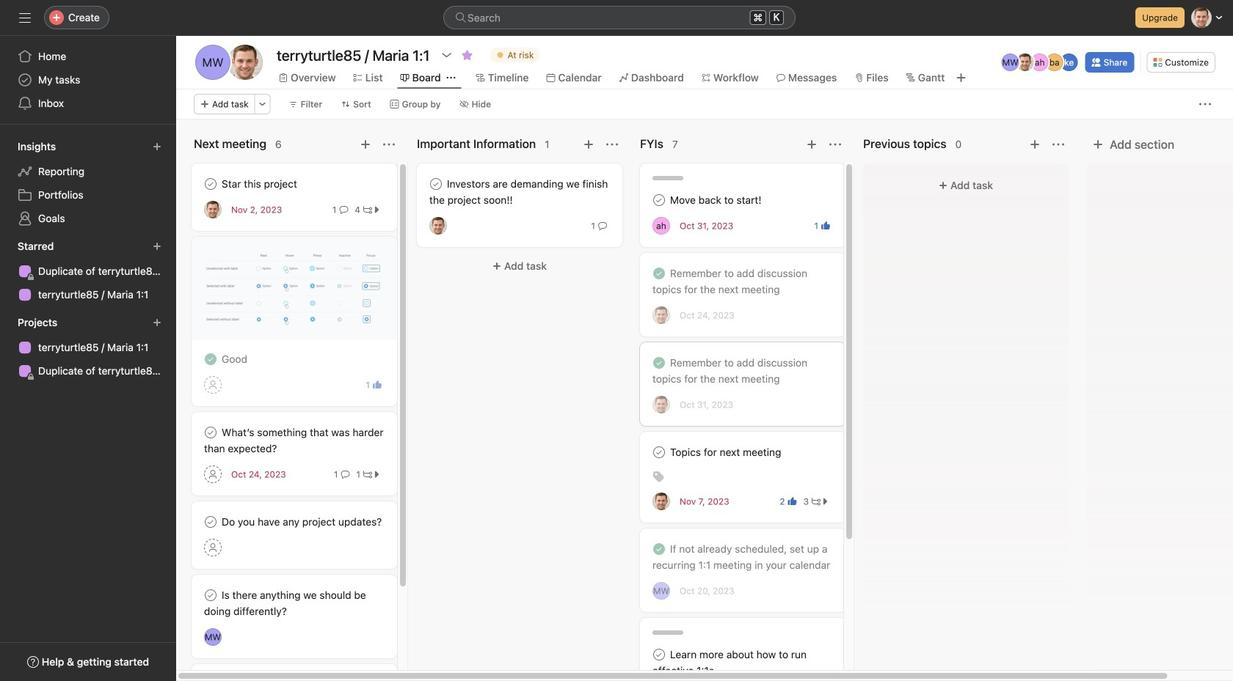 Task type: describe. For each thing, give the bounding box(es) containing it.
more actions image
[[1200, 98, 1211, 110]]

1 like. you liked this task image
[[373, 381, 382, 390]]

2 completed checkbox from the top
[[650, 541, 668, 559]]

remove from starred image
[[461, 49, 473, 61]]

show options image
[[441, 49, 453, 61]]

more actions image
[[258, 100, 267, 109]]

1 completed checkbox from the top
[[650, 355, 668, 372]]

new project or portfolio image
[[153, 319, 162, 327]]

hide sidebar image
[[19, 12, 31, 23]]

1 like. you liked this task image
[[821, 222, 830, 231]]

2 add task image from the left
[[1029, 139, 1041, 150]]

1 add task image from the left
[[360, 139, 371, 150]]

2 add task image from the left
[[806, 139, 818, 150]]

new insights image
[[153, 142, 162, 151]]

insights element
[[0, 134, 176, 233]]

Search tasks, projects, and more text field
[[443, 6, 796, 29]]

1 comment image
[[598, 222, 607, 231]]

starred element
[[0, 233, 176, 310]]



Task type: locate. For each thing, give the bounding box(es) containing it.
0 vertical spatial completed checkbox
[[650, 355, 668, 372]]

Mark complete checkbox
[[202, 175, 220, 193], [650, 192, 668, 209], [650, 444, 668, 462], [202, 587, 220, 605]]

add task image
[[583, 139, 595, 150], [1029, 139, 1041, 150]]

completed image
[[650, 541, 668, 559]]

1 vertical spatial completed checkbox
[[650, 541, 668, 559]]

Mark complete checkbox
[[427, 175, 445, 193], [202, 424, 220, 442], [202, 514, 220, 532], [650, 647, 668, 664]]

1 more section actions image from the left
[[830, 139, 841, 150]]

1 comment image
[[339, 206, 348, 214], [341, 471, 350, 479]]

toggle assignee popover image
[[429, 217, 447, 235], [653, 217, 670, 235], [653, 493, 670, 511]]

add task image
[[360, 139, 371, 150], [806, 139, 818, 150]]

0 vertical spatial completed checkbox
[[650, 265, 668, 283]]

1 horizontal spatial add task image
[[1029, 139, 1041, 150]]

2 more section actions image from the left
[[1053, 139, 1064, 150]]

0 horizontal spatial add task image
[[360, 139, 371, 150]]

more section actions image
[[830, 139, 841, 150], [1053, 139, 1064, 150]]

1 vertical spatial 1 comment image
[[341, 471, 350, 479]]

1 horizontal spatial add task image
[[806, 139, 818, 150]]

1 mark complete image from the top
[[650, 192, 668, 209]]

Completed checkbox
[[650, 355, 668, 372], [650, 541, 668, 559]]

add items to starred image
[[153, 242, 162, 251]]

mark complete image
[[202, 175, 220, 193], [427, 175, 445, 193], [202, 424, 220, 442], [650, 444, 668, 462], [202, 514, 220, 532], [202, 587, 220, 605]]

global element
[[0, 36, 176, 124]]

projects element
[[0, 310, 176, 386]]

toggle assignee popover image
[[204, 201, 222, 219], [653, 307, 670, 324], [653, 396, 670, 414], [653, 583, 670, 601], [204, 629, 222, 647]]

2 likes. you liked this task image
[[788, 498, 797, 507]]

add tab image
[[955, 72, 967, 84]]

None text field
[[273, 42, 434, 68]]

completed image
[[650, 265, 668, 283], [202, 351, 220, 369], [650, 355, 668, 372]]

mark complete image
[[650, 192, 668, 209], [650, 647, 668, 664]]

None field
[[443, 6, 796, 29]]

1 vertical spatial mark complete image
[[650, 647, 668, 664]]

0 horizontal spatial more section actions image
[[830, 139, 841, 150]]

1 vertical spatial completed checkbox
[[202, 351, 220, 369]]

0 vertical spatial mark complete image
[[650, 192, 668, 209]]

2 mark complete image from the top
[[650, 647, 668, 664]]

1 horizontal spatial more section actions image
[[1053, 139, 1064, 150]]

0 horizontal spatial completed checkbox
[[202, 351, 220, 369]]

0 vertical spatial 1 comment image
[[339, 206, 348, 214]]

1 horizontal spatial completed checkbox
[[650, 265, 668, 283]]

Completed checkbox
[[650, 265, 668, 283], [202, 351, 220, 369]]

0 horizontal spatial add task image
[[583, 139, 595, 150]]

1 add task image from the left
[[583, 139, 595, 150]]



Task type: vqa. For each thing, say whether or not it's contained in the screenshot.
Copy task link icon
no



